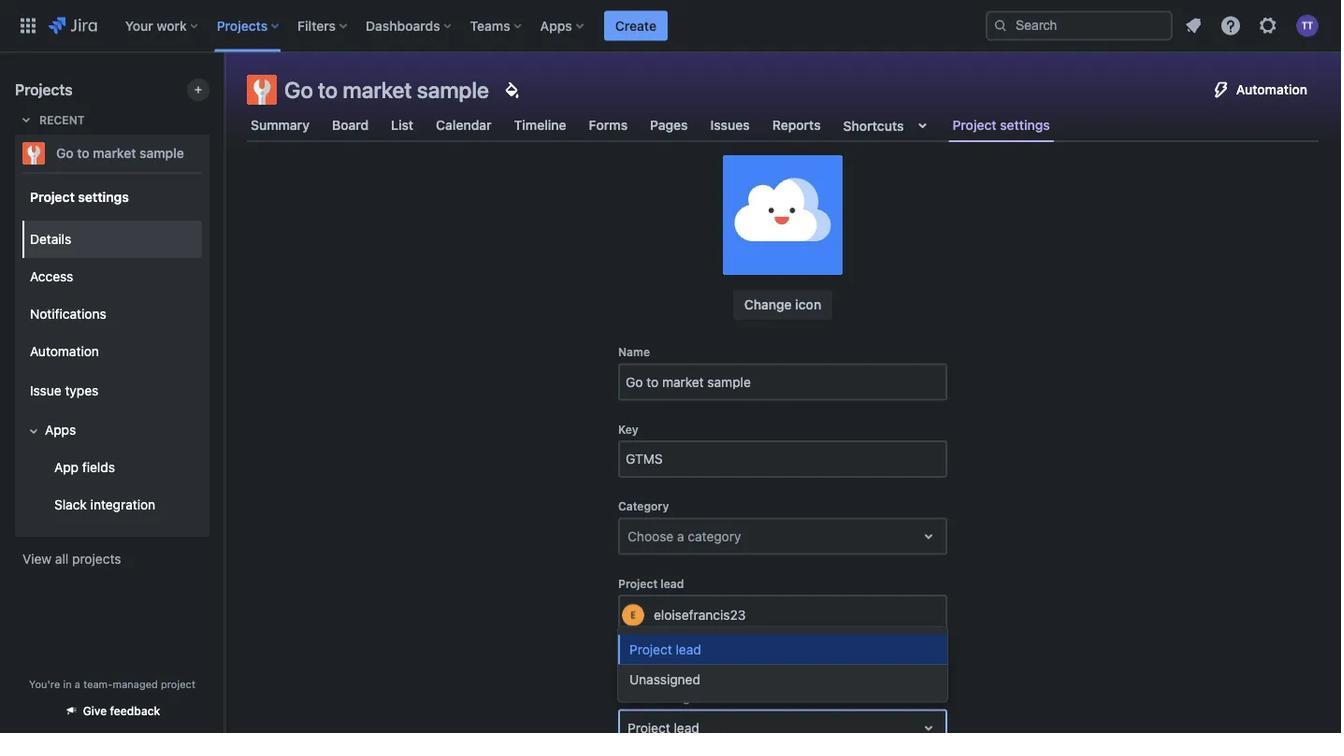 Task type: locate. For each thing, give the bounding box(es) containing it.
your work button
[[119, 11, 206, 41]]

banner
[[0, 0, 1341, 52]]

0 horizontal spatial apps
[[45, 422, 76, 438]]

project right the your
[[702, 640, 740, 653]]

1 group from the top
[[19, 172, 202, 535]]

appswitcher icon image
[[17, 14, 39, 37]]

project up eloisefrancis23 image in the bottom of the page
[[618, 577, 658, 590]]

app fields
[[54, 460, 115, 475]]

a right choose
[[677, 528, 684, 543]]

settings image
[[1257, 14, 1280, 37]]

make sure your project lead has access to issues in the project.
[[618, 640, 910, 668]]

1 horizontal spatial settings
[[1000, 117, 1050, 133]]

in right you're
[[63, 678, 72, 690]]

to up board
[[318, 77, 338, 103]]

open image
[[918, 716, 940, 733]]

the
[[893, 640, 910, 653]]

expand image
[[22, 420, 45, 442]]

2 horizontal spatial to
[[830, 640, 841, 653]]

recent
[[39, 113, 85, 126]]

work
[[157, 18, 187, 33]]

Default assignee text field
[[628, 718, 631, 733]]

to down the recent
[[77, 145, 90, 161]]

your
[[125, 18, 153, 33]]

banner containing your work
[[0, 0, 1341, 52]]

0 vertical spatial to
[[318, 77, 338, 103]]

0 horizontal spatial go
[[56, 145, 74, 161]]

0 horizontal spatial to
[[77, 145, 90, 161]]

1 vertical spatial market
[[93, 145, 136, 161]]

filters
[[298, 18, 336, 33]]

key
[[618, 422, 639, 435]]

market
[[343, 77, 412, 103], [93, 145, 136, 161]]

0 vertical spatial automation
[[1236, 82, 1308, 97]]

issues
[[711, 117, 750, 133]]

lead right 'sure'
[[676, 641, 701, 657]]

1 vertical spatial sample
[[140, 145, 184, 161]]

set background color image
[[500, 79, 523, 101]]

filters button
[[292, 11, 355, 41]]

sample
[[417, 77, 489, 103], [140, 145, 184, 161]]

give feedback
[[83, 705, 160, 718]]

automation link
[[22, 333, 202, 370]]

0 vertical spatial projects
[[217, 18, 268, 33]]

notifications image
[[1182, 14, 1205, 37]]

market up list
[[343, 77, 412, 103]]

1 vertical spatial projects
[[15, 81, 73, 99]]

tab list
[[236, 109, 1330, 142]]

projects up collapse recent projects icon
[[15, 81, 73, 99]]

list link
[[387, 109, 417, 142]]

0 horizontal spatial market
[[93, 145, 136, 161]]

summary link
[[247, 109, 313, 142]]

lead up eloisefrancis23
[[661, 577, 684, 590]]

project right managed on the left bottom
[[161, 678, 195, 690]]

1 horizontal spatial a
[[677, 528, 684, 543]]

lead
[[661, 577, 684, 590], [743, 640, 765, 653], [676, 641, 701, 657]]

project
[[953, 117, 997, 133], [30, 189, 75, 204], [618, 577, 658, 590], [630, 641, 672, 657]]

1 vertical spatial automation
[[30, 344, 99, 359]]

timeline link
[[510, 109, 570, 142]]

go down the recent
[[56, 145, 74, 161]]

issue
[[30, 383, 61, 399]]

slack integration link
[[34, 486, 202, 524]]

app fields link
[[34, 449, 202, 486]]

go
[[284, 77, 313, 103], [56, 145, 74, 161]]

0 horizontal spatial sample
[[140, 145, 184, 161]]

your
[[676, 640, 699, 653]]

1 horizontal spatial project settings
[[953, 117, 1050, 133]]

go to market sample up list
[[284, 77, 489, 103]]

1 horizontal spatial project
[[702, 640, 740, 653]]

pages link
[[647, 109, 692, 142]]

go to market sample down the recent
[[56, 145, 184, 161]]

to left "issues"
[[830, 640, 841, 653]]

1 horizontal spatial automation
[[1236, 82, 1308, 97]]

a
[[677, 528, 684, 543], [75, 678, 80, 690]]

0 horizontal spatial project
[[161, 678, 195, 690]]

category
[[688, 528, 741, 543]]

automation down notifications
[[30, 344, 99, 359]]

project
[[702, 640, 740, 653], [161, 678, 195, 690]]

forms link
[[585, 109, 632, 142]]

dashboards
[[366, 18, 440, 33]]

market up details link
[[93, 145, 136, 161]]

project inside make sure your project lead has access to issues in the project.
[[702, 640, 740, 653]]

0 vertical spatial a
[[677, 528, 684, 543]]

1 horizontal spatial apps
[[540, 18, 572, 33]]

1 horizontal spatial sample
[[417, 77, 489, 103]]

settings
[[1000, 117, 1050, 133], [78, 189, 129, 204]]

1 horizontal spatial projects
[[217, 18, 268, 33]]

project up details
[[30, 189, 75, 204]]

you're
[[29, 678, 60, 690]]

0 horizontal spatial a
[[75, 678, 80, 690]]

apps
[[540, 18, 572, 33], [45, 422, 76, 438]]

0 horizontal spatial project settings
[[30, 189, 129, 204]]

1 vertical spatial in
[[63, 678, 72, 690]]

Category text field
[[628, 527, 631, 545]]

tab list containing project settings
[[236, 109, 1330, 142]]

0 horizontal spatial automation
[[30, 344, 99, 359]]

0 horizontal spatial settings
[[78, 189, 129, 204]]

project lead up eloisefrancis23 image in the bottom of the page
[[618, 577, 684, 590]]

0 vertical spatial in
[[880, 640, 890, 653]]

feedback
[[110, 705, 160, 718]]

1 vertical spatial go to market sample
[[56, 145, 184, 161]]

add to starred image
[[204, 142, 226, 165]]

a left team- at the bottom of the page
[[75, 678, 80, 690]]

your profile and settings image
[[1296, 14, 1319, 37]]

choose
[[628, 528, 674, 543]]

1 vertical spatial project settings
[[30, 189, 129, 204]]

2 group from the top
[[19, 215, 202, 529]]

sample left add to starred icon
[[140, 145, 184, 161]]

0 vertical spatial apps
[[540, 18, 572, 33]]

shortcuts
[[843, 118, 904, 133]]

0 vertical spatial market
[[343, 77, 412, 103]]

Search field
[[986, 11, 1173, 41]]

1 horizontal spatial in
[[880, 640, 890, 653]]

apps button
[[22, 412, 202, 449]]

1 vertical spatial apps
[[45, 422, 76, 438]]

automation inside group
[[30, 344, 99, 359]]

jira image
[[49, 14, 97, 37], [49, 14, 97, 37]]

Name field
[[620, 365, 946, 398]]

0 vertical spatial project settings
[[953, 117, 1050, 133]]

access
[[30, 269, 73, 284]]

notifications
[[30, 306, 106, 322]]

projects up the sidebar navigation image
[[217, 18, 268, 33]]

list
[[391, 117, 414, 133]]

lead left has
[[743, 640, 765, 653]]

create project image
[[191, 82, 206, 97]]

go up summary
[[284, 77, 313, 103]]

sure
[[650, 640, 673, 653]]

project lead
[[618, 577, 684, 590], [630, 641, 701, 657]]

default assignee
[[618, 691, 710, 704]]

project lead up the unassigned
[[630, 641, 701, 657]]

in
[[880, 640, 890, 653], [63, 678, 72, 690]]

create button
[[604, 11, 668, 41]]

apps button
[[535, 11, 591, 41]]

automation right automation image
[[1236, 82, 1308, 97]]

managed
[[113, 678, 158, 690]]

2 vertical spatial to
[[830, 640, 841, 653]]

0 vertical spatial go to market sample
[[284, 77, 489, 103]]

to
[[318, 77, 338, 103], [77, 145, 90, 161], [830, 640, 841, 653]]

automation
[[1236, 82, 1308, 97], [30, 344, 99, 359]]

1 horizontal spatial go
[[284, 77, 313, 103]]

group
[[19, 172, 202, 535], [19, 215, 202, 529]]

project.
[[618, 655, 659, 668]]

0 vertical spatial project
[[702, 640, 740, 653]]

0 vertical spatial settings
[[1000, 117, 1050, 133]]

sample up calendar
[[417, 77, 489, 103]]

in left the
[[880, 640, 890, 653]]

go to market sample
[[284, 77, 489, 103], [56, 145, 184, 161]]

apps up app
[[45, 422, 76, 438]]

calendar link
[[432, 109, 495, 142]]

apps right the teams popup button
[[540, 18, 572, 33]]

teams
[[470, 18, 510, 33]]

0 horizontal spatial go to market sample
[[56, 145, 184, 161]]



Task type: vqa. For each thing, say whether or not it's contained in the screenshot.
"menu bar" containing All
no



Task type: describe. For each thing, give the bounding box(es) containing it.
reports link
[[769, 109, 825, 142]]

you're in a team-managed project
[[29, 678, 195, 690]]

sample inside go to market sample link
[[140, 145, 184, 161]]

sidebar navigation image
[[204, 75, 245, 112]]

projects button
[[211, 11, 286, 41]]

project up the unassigned
[[630, 641, 672, 657]]

change icon
[[744, 297, 821, 312]]

0 vertical spatial sample
[[417, 77, 489, 103]]

1 vertical spatial go
[[56, 145, 74, 161]]

0 vertical spatial project lead
[[618, 577, 684, 590]]

project right shortcuts dropdown button at right top
[[953, 117, 997, 133]]

1 vertical spatial project
[[161, 678, 195, 690]]

1 horizontal spatial go to market sample
[[284, 77, 489, 103]]

1 horizontal spatial to
[[318, 77, 338, 103]]

0 vertical spatial go
[[284, 77, 313, 103]]

automation image
[[1210, 79, 1233, 101]]

summary
[[251, 117, 310, 133]]

apps inside popup button
[[540, 18, 572, 33]]

0 horizontal spatial in
[[63, 678, 72, 690]]

name
[[618, 345, 650, 358]]

project avatar image
[[723, 155, 843, 275]]

app
[[54, 460, 79, 475]]

change
[[744, 297, 792, 312]]

go to market sample inside go to market sample link
[[56, 145, 184, 161]]

default
[[618, 691, 658, 704]]

automation inside button
[[1236, 82, 1308, 97]]

issues link
[[707, 109, 754, 142]]

category
[[618, 499, 669, 513]]

fields
[[82, 460, 115, 475]]

view all projects link
[[15, 543, 210, 576]]

pages
[[650, 117, 688, 133]]

project settings inside group
[[30, 189, 129, 204]]

eloisefrancis23 image
[[622, 604, 645, 626]]

access link
[[22, 258, 202, 296]]

details
[[30, 232, 71, 247]]

help image
[[1220, 14, 1242, 37]]

assignee
[[661, 691, 710, 704]]

open image
[[918, 525, 940, 547]]

slack integration
[[54, 497, 155, 513]]

reports
[[772, 117, 821, 133]]

types
[[65, 383, 98, 399]]

Key field
[[620, 442, 946, 476]]

issues
[[844, 640, 877, 653]]

1 vertical spatial a
[[75, 678, 80, 690]]

board
[[332, 117, 369, 133]]

projects inside dropdown button
[[217, 18, 268, 33]]

to inside make sure your project lead has access to issues in the project.
[[830, 640, 841, 653]]

apps inside button
[[45, 422, 76, 438]]

1 vertical spatial project lead
[[630, 641, 701, 657]]

create
[[615, 18, 657, 33]]

details link
[[22, 221, 202, 258]]

primary element
[[11, 0, 986, 52]]

0 horizontal spatial projects
[[15, 81, 73, 99]]

forms
[[589, 117, 628, 133]]

automation button
[[1199, 75, 1319, 105]]

lead inside make sure your project lead has access to issues in the project.
[[743, 640, 765, 653]]

calendar
[[436, 117, 492, 133]]

group containing project settings
[[19, 172, 202, 535]]

integration
[[90, 497, 155, 513]]

projects
[[72, 551, 121, 567]]

choose a category
[[628, 528, 741, 543]]

make
[[618, 640, 647, 653]]

collapse recent projects image
[[15, 109, 37, 131]]

issue types link
[[22, 370, 202, 412]]

shortcuts button
[[840, 109, 938, 142]]

view
[[22, 551, 52, 567]]

group containing details
[[19, 215, 202, 529]]

unassigned
[[630, 671, 701, 687]]

search image
[[993, 18, 1008, 33]]

give
[[83, 705, 107, 718]]

team-
[[83, 678, 113, 690]]

issue types
[[30, 383, 98, 399]]

1 horizontal spatial market
[[343, 77, 412, 103]]

your work
[[125, 18, 187, 33]]

view all projects
[[22, 551, 121, 567]]

1 vertical spatial to
[[77, 145, 90, 161]]

in inside make sure your project lead has access to issues in the project.
[[880, 640, 890, 653]]

board link
[[328, 109, 372, 142]]

teams button
[[465, 11, 529, 41]]

has
[[768, 640, 787, 653]]

timeline
[[514, 117, 566, 133]]

access
[[790, 640, 827, 653]]

dashboards button
[[360, 11, 459, 41]]

1 vertical spatial settings
[[78, 189, 129, 204]]

notifications link
[[22, 296, 202, 333]]

give feedback button
[[53, 696, 171, 726]]

slack
[[54, 497, 87, 513]]

all
[[55, 551, 69, 567]]

icon
[[795, 297, 821, 312]]

eloisefrancis23
[[654, 607, 746, 623]]

go to market sample link
[[15, 135, 202, 172]]

change icon button
[[733, 290, 833, 319]]



